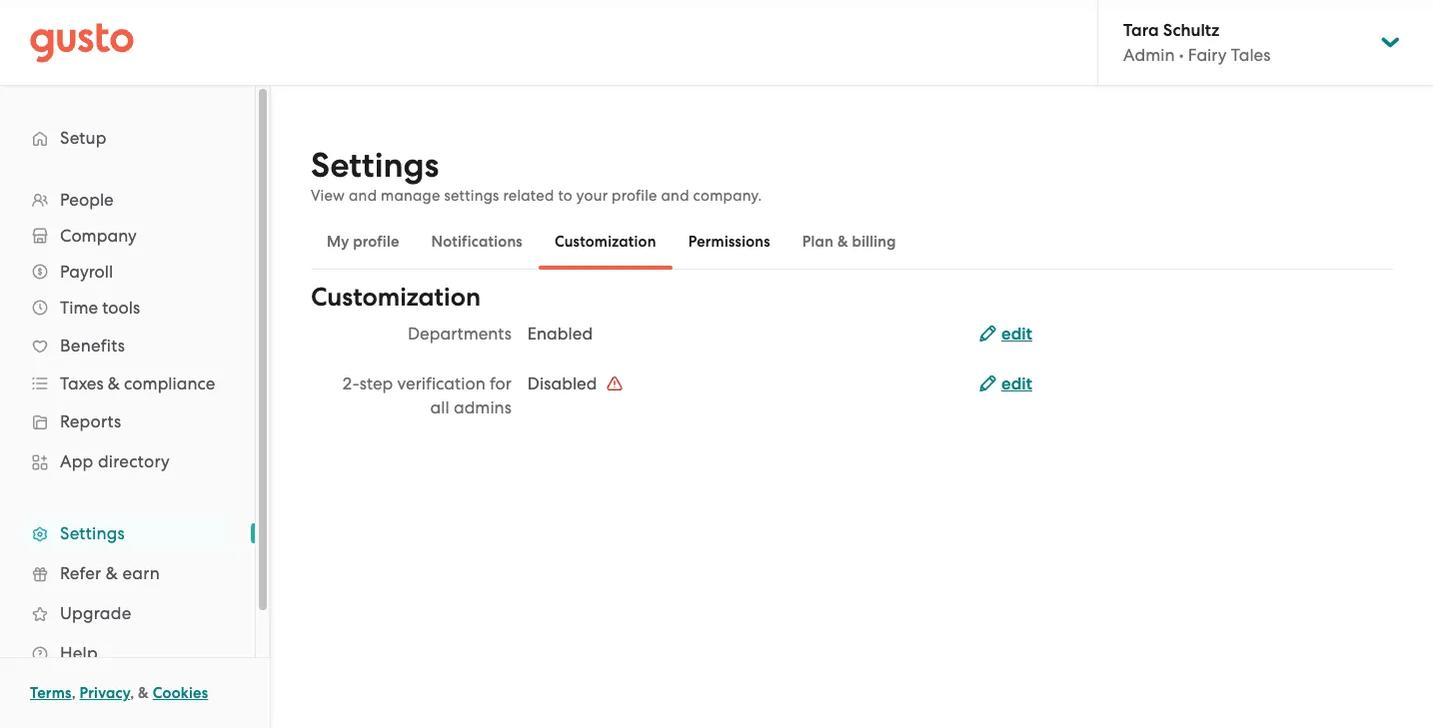Task type: locate. For each thing, give the bounding box(es) containing it.
customization
[[555, 233, 656, 251], [311, 282, 481, 313]]

time
[[60, 298, 98, 318]]

departments
[[408, 324, 512, 344]]

reports link
[[20, 404, 235, 440]]

edit button for enabled
[[979, 323, 1032, 347]]

app directory
[[60, 452, 170, 472]]

refer & earn
[[60, 564, 160, 584]]

list containing people
[[0, 182, 255, 674]]

terms link
[[30, 685, 72, 703]]

2 edit from the top
[[1001, 374, 1032, 395]]

0 horizontal spatial profile
[[353, 233, 399, 251]]

taxes & compliance button
[[20, 366, 235, 402]]

profile inside button
[[353, 233, 399, 251]]

,
[[72, 685, 76, 703], [130, 685, 134, 703]]

1 vertical spatial edit button
[[979, 373, 1032, 397]]

0 horizontal spatial and
[[349, 187, 377, 205]]

1 edit button from the top
[[979, 323, 1032, 347]]

0 vertical spatial settings
[[311, 145, 439, 186]]

and left company.
[[661, 187, 689, 205]]

upgrade link
[[20, 596, 235, 632]]

& right plan
[[838, 233, 848, 251]]

manage
[[381, 187, 440, 205]]

settings inside "settings view and manage settings related to your profile and company."
[[311, 145, 439, 186]]

profile right your
[[612, 187, 657, 205]]

customization button
[[539, 218, 672, 266]]

2 edit button from the top
[[979, 373, 1032, 397]]

setup
[[60, 128, 107, 148]]

company.
[[693, 187, 762, 205]]

company button
[[20, 218, 235, 254]]

permissions button
[[672, 218, 786, 266]]

settings up manage
[[311, 145, 439, 186]]

enabled
[[528, 324, 593, 344]]

settings inside settings link
[[60, 524, 125, 544]]

view
[[311, 187, 345, 205]]

profile inside "settings view and manage settings related to your profile and company."
[[612, 187, 657, 205]]

company
[[60, 226, 137, 246]]

gusto navigation element
[[0, 86, 255, 706]]

to
[[558, 187, 573, 205]]

refer & earn link
[[20, 556, 235, 592]]

, left privacy link
[[72, 685, 76, 703]]

0 vertical spatial edit button
[[979, 323, 1032, 347]]

edit for disabled
[[1001, 374, 1032, 395]]

plan & billing button
[[786, 218, 912, 266]]

help link
[[20, 636, 235, 672]]

and right view
[[349, 187, 377, 205]]

taxes
[[60, 374, 104, 394]]

&
[[838, 233, 848, 251], [108, 374, 120, 394], [106, 564, 118, 584], [138, 685, 149, 703]]

1 horizontal spatial customization
[[555, 233, 656, 251]]

payroll button
[[20, 254, 235, 290]]

1 horizontal spatial settings
[[311, 145, 439, 186]]

edit for enabled
[[1001, 324, 1032, 345]]

tara schultz admin • fairy tales
[[1123, 20, 1271, 65]]

app
[[60, 452, 93, 472]]

upgrade
[[60, 604, 131, 624]]

1 edit from the top
[[1001, 324, 1032, 345]]

settings up refer
[[60, 524, 125, 544]]

1 horizontal spatial profile
[[612, 187, 657, 205]]

0 horizontal spatial customization
[[311, 282, 481, 313]]

0 horizontal spatial settings
[[60, 524, 125, 544]]

& left earn
[[106, 564, 118, 584]]

0 vertical spatial customization
[[555, 233, 656, 251]]

0 horizontal spatial ,
[[72, 685, 76, 703]]

schultz
[[1163, 20, 1220, 41]]

profile right my
[[353, 233, 399, 251]]

my profile button
[[311, 218, 415, 266]]

1 vertical spatial edit
[[1001, 374, 1032, 395]]

edit button
[[979, 323, 1032, 347], [979, 373, 1032, 397]]

reports
[[60, 412, 121, 432]]

profile
[[612, 187, 657, 205], [353, 233, 399, 251]]

terms , privacy , & cookies
[[30, 685, 208, 703]]

1 vertical spatial settings
[[60, 524, 125, 544]]

1 horizontal spatial and
[[661, 187, 689, 205]]

& inside button
[[838, 233, 848, 251]]

related
[[503, 187, 554, 205]]

my
[[327, 233, 349, 251]]

my profile
[[327, 233, 399, 251]]

& right taxes
[[108, 374, 120, 394]]

2 , from the left
[[130, 685, 134, 703]]

0 vertical spatial edit
[[1001, 324, 1032, 345]]

edit
[[1001, 324, 1032, 345], [1001, 374, 1032, 395]]

time tools
[[60, 298, 140, 318]]

& for billing
[[838, 233, 848, 251]]

list
[[0, 182, 255, 674]]

privacy link
[[80, 685, 130, 703]]

1 horizontal spatial ,
[[130, 685, 134, 703]]

benefits
[[60, 336, 125, 356]]

0 vertical spatial profile
[[612, 187, 657, 205]]

tools
[[102, 298, 140, 318]]

settings
[[311, 145, 439, 186], [60, 524, 125, 544]]

cookies button
[[153, 682, 208, 706]]

2 and from the left
[[661, 187, 689, 205]]

customization down my profile
[[311, 282, 481, 313]]

and
[[349, 187, 377, 205], [661, 187, 689, 205]]

billing
[[852, 233, 896, 251]]

payroll
[[60, 262, 113, 282]]

all
[[430, 398, 450, 418]]

1 vertical spatial profile
[[353, 233, 399, 251]]

2-step verification for all admins
[[342, 374, 512, 418]]

settings
[[444, 187, 499, 205]]

customization down your
[[555, 233, 656, 251]]

notifications button
[[415, 218, 539, 266]]

& inside dropdown button
[[108, 374, 120, 394]]

, down help link
[[130, 685, 134, 703]]

& for earn
[[106, 564, 118, 584]]



Task type: vqa. For each thing, say whether or not it's contained in the screenshot.
Company 'dropdown button' at the top left
yes



Task type: describe. For each thing, give the bounding box(es) containing it.
customization inside button
[[555, 233, 656, 251]]

1 and from the left
[[349, 187, 377, 205]]

directory
[[98, 452, 170, 472]]

people
[[60, 190, 114, 210]]

settings link
[[20, 516, 235, 552]]

time tools button
[[20, 290, 235, 326]]

app directory link
[[20, 444, 235, 480]]

edit button for disabled
[[979, 373, 1032, 397]]

earn
[[122, 564, 160, 584]]

1 , from the left
[[72, 685, 76, 703]]

people button
[[20, 182, 235, 218]]

terms
[[30, 685, 72, 703]]

privacy
[[80, 685, 130, 703]]

& left cookies button
[[138, 685, 149, 703]]

admin
[[1123, 45, 1175, 65]]

step
[[360, 374, 393, 394]]

notifications
[[431, 233, 523, 251]]

permissions
[[688, 233, 770, 251]]

tales
[[1231, 45, 1271, 65]]

settings view and manage settings related to your profile and company.
[[311, 145, 762, 205]]

module__icon___go7vc image
[[606, 376, 622, 392]]

admins
[[454, 398, 512, 418]]

home image
[[30, 22, 134, 62]]

•
[[1179, 45, 1184, 65]]

taxes & compliance
[[60, 374, 215, 394]]

settings for settings
[[60, 524, 125, 544]]

fairy
[[1188, 45, 1227, 65]]

2-
[[342, 374, 360, 394]]

disabled
[[528, 374, 601, 394]]

settings tabs tab list
[[311, 214, 1393, 270]]

refer
[[60, 564, 101, 584]]

setup link
[[20, 120, 235, 156]]

compliance
[[124, 374, 215, 394]]

your
[[577, 187, 608, 205]]

& for compliance
[[108, 374, 120, 394]]

settings for settings view and manage settings related to your profile and company.
[[311, 145, 439, 186]]

help
[[60, 644, 98, 664]]

benefits link
[[20, 328, 235, 364]]

cookies
[[153, 685, 208, 703]]

plan & billing
[[802, 233, 896, 251]]

for
[[490, 374, 512, 394]]

plan
[[802, 233, 834, 251]]

1 vertical spatial customization
[[311, 282, 481, 313]]

tara
[[1123, 20, 1159, 41]]

verification
[[397, 374, 486, 394]]



